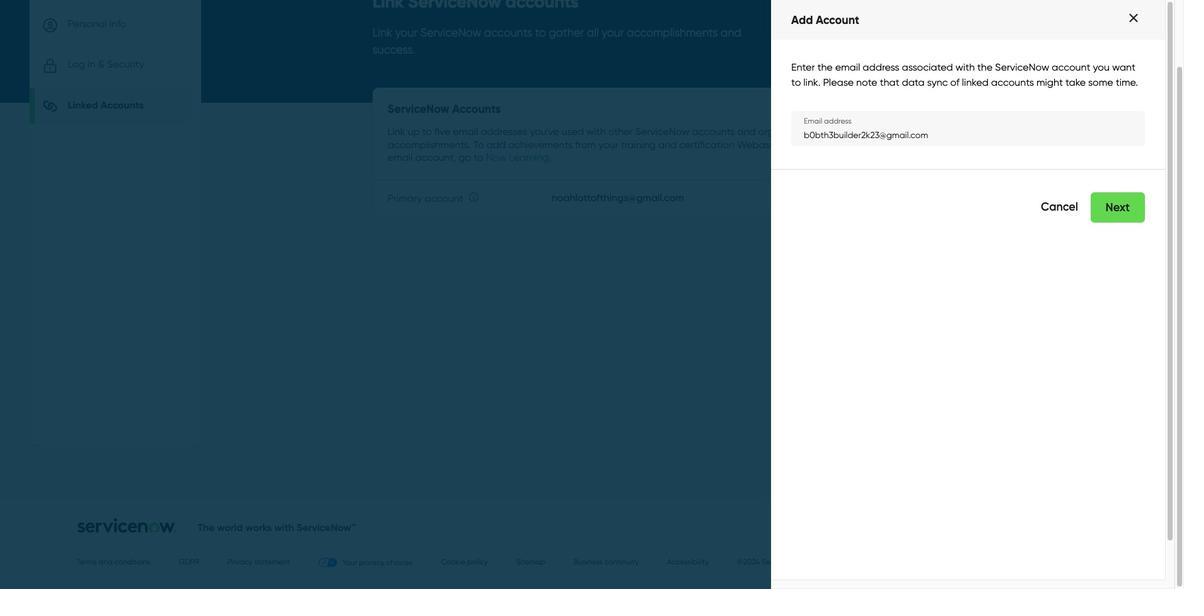 Task type: describe. For each thing, give the bounding box(es) containing it.
with
[[275, 521, 294, 534]]

success.
[[373, 43, 415, 56]]

works
[[245, 521, 272, 534]]

and
[[721, 26, 742, 39]]

link your servicenow accounts to gather all your accomplishments and success.
[[373, 26, 742, 56]]

to
[[535, 26, 546, 39]]

gather
[[549, 26, 584, 39]]

©️
[[738, 557, 744, 567]]

reserved.
[[837, 557, 868, 567]]

the
[[198, 521, 215, 534]]

2024
[[744, 557, 761, 567]]

rights
[[816, 557, 835, 567]]

accomplishments
[[627, 26, 718, 39]]

all
[[587, 26, 599, 39]]

link
[[373, 26, 393, 39]]

servicenow™
[[297, 521, 356, 534]]

©️ 2024 servicenow. all rights reserved.
[[738, 557, 868, 567]]



Task type: locate. For each thing, give the bounding box(es) containing it.
all
[[806, 557, 814, 567]]

your right all
[[602, 26, 624, 39]]

your
[[395, 26, 418, 39], [602, 26, 624, 39]]

servicenow
[[421, 26, 482, 39]]

accounts
[[484, 26, 533, 39]]

0 horizontal spatial your
[[395, 26, 418, 39]]

your up 'success.'
[[395, 26, 418, 39]]

1 horizontal spatial your
[[602, 26, 624, 39]]

2 your from the left
[[602, 26, 624, 39]]

world
[[217, 521, 243, 534]]

the world works with servicenow™
[[198, 521, 356, 534]]

1 your from the left
[[395, 26, 418, 39]]

servicenow.
[[762, 557, 804, 567]]



Task type: vqa. For each thing, say whether or not it's contained in the screenshot.
1st temp icon from the bottom of the page
no



